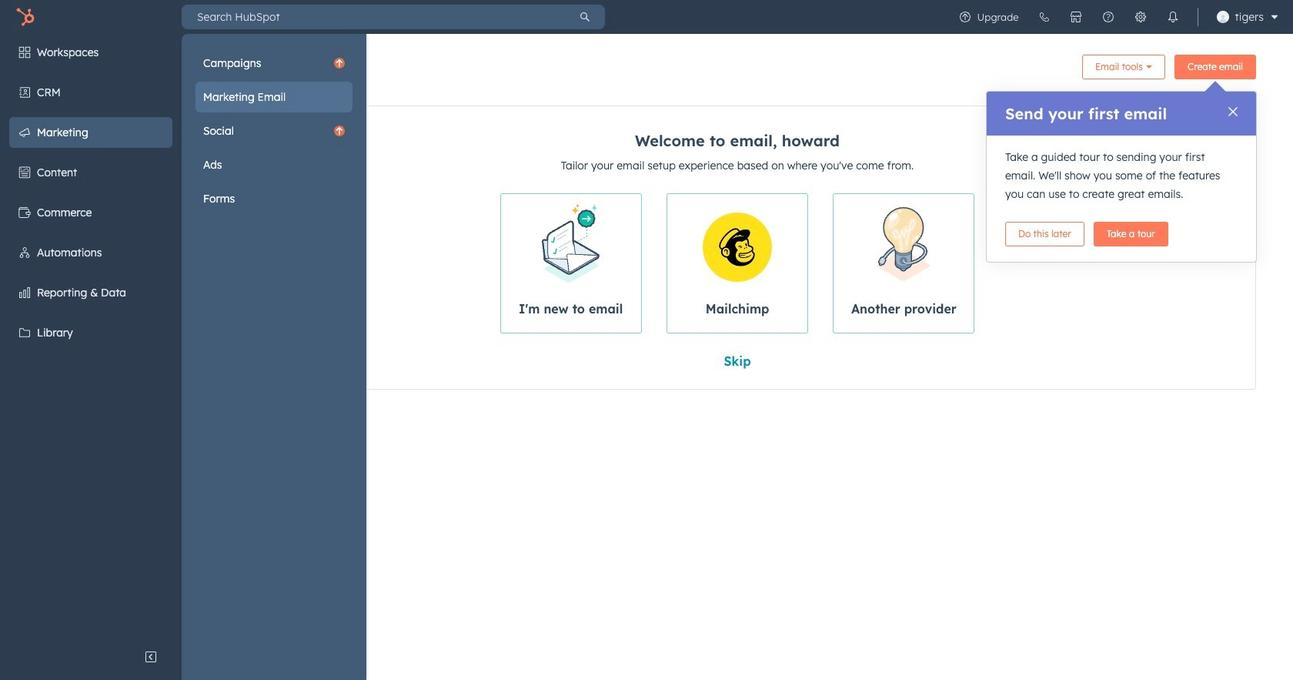 Task type: describe. For each thing, give the bounding box(es) containing it.
close image
[[1229, 107, 1239, 116]]

notifications image
[[1167, 11, 1180, 23]]

settings image
[[1135, 11, 1147, 23]]

help image
[[1103, 11, 1115, 23]]



Task type: locate. For each thing, give the bounding box(es) containing it.
Search HubSpot search field
[[182, 5, 565, 29]]

banner
[[219, 49, 1257, 90]]

None checkbox
[[500, 193, 642, 334]]

menu
[[949, 0, 1285, 34], [0, 34, 367, 680], [196, 48, 353, 214]]

None checkbox
[[667, 193, 809, 334], [834, 193, 975, 334], [667, 193, 809, 334], [834, 193, 975, 334]]

marketplaces image
[[1070, 11, 1083, 23]]

howard n/a image
[[1217, 11, 1230, 23]]



Task type: vqa. For each thing, say whether or not it's contained in the screenshot.
Your Preferences element
no



